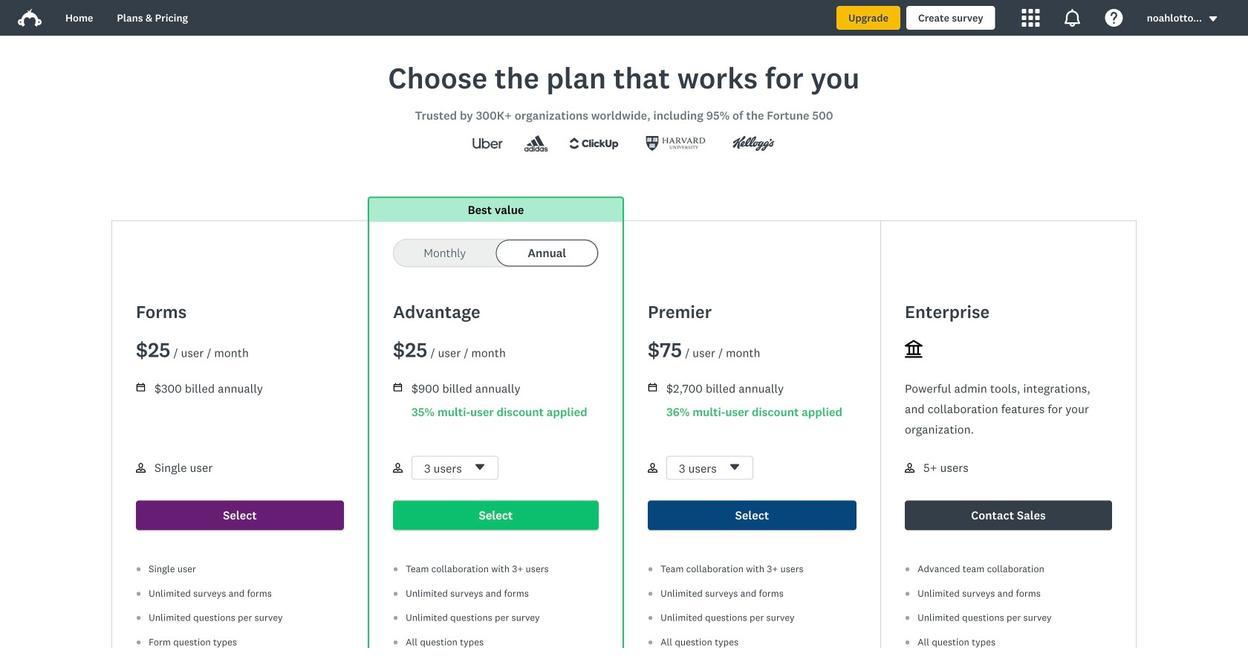Task type: vqa. For each thing, say whether or not it's contained in the screenshot.
leftmost StarFilled image
no



Task type: describe. For each thing, give the bounding box(es) containing it.
user image
[[136, 463, 146, 473]]

building icon image
[[905, 340, 923, 358]]

uber image
[[459, 132, 517, 155]]

kellogg's image
[[720, 132, 789, 155]]

2 select menu field from the left
[[667, 456, 754, 481]]

user image for 2nd select menu field from left
[[648, 463, 658, 473]]

clickup image
[[556, 132, 633, 155]]



Task type: locate. For each thing, give the bounding box(es) containing it.
user image
[[393, 463, 403, 473], [648, 463, 658, 473], [905, 463, 915, 473]]

1 horizontal spatial select menu field
[[667, 456, 754, 481]]

calendar icon image
[[136, 382, 146, 392], [393, 382, 403, 392], [648, 382, 658, 392], [137, 383, 145, 392], [394, 383, 402, 392], [649, 383, 657, 392]]

harvard image
[[633, 132, 720, 155]]

2 horizontal spatial user image
[[905, 463, 915, 473]]

3 user image from the left
[[905, 463, 915, 473]]

1 select menu field from the left
[[412, 456, 499, 481]]

2 brand logo image from the top
[[18, 9, 42, 27]]

products icon image
[[1023, 9, 1041, 27], [1023, 9, 1041, 27]]

1 user image from the left
[[393, 463, 403, 473]]

0 horizontal spatial select menu field
[[412, 456, 499, 481]]

1 brand logo image from the top
[[18, 6, 42, 30]]

user image for first select menu field from left
[[393, 463, 403, 473]]

adidas image
[[517, 135, 556, 152]]

help icon image
[[1106, 9, 1124, 27]]

brand logo image
[[18, 6, 42, 30], [18, 9, 42, 27]]

dropdown arrow icon image
[[1209, 14, 1219, 24], [1210, 16, 1218, 22]]

2 user image from the left
[[648, 463, 658, 473]]

1 horizontal spatial user image
[[648, 463, 658, 473]]

0 horizontal spatial user image
[[393, 463, 403, 473]]

notification center icon image
[[1064, 9, 1082, 27]]

Select Menu field
[[412, 456, 499, 481], [667, 456, 754, 481]]



